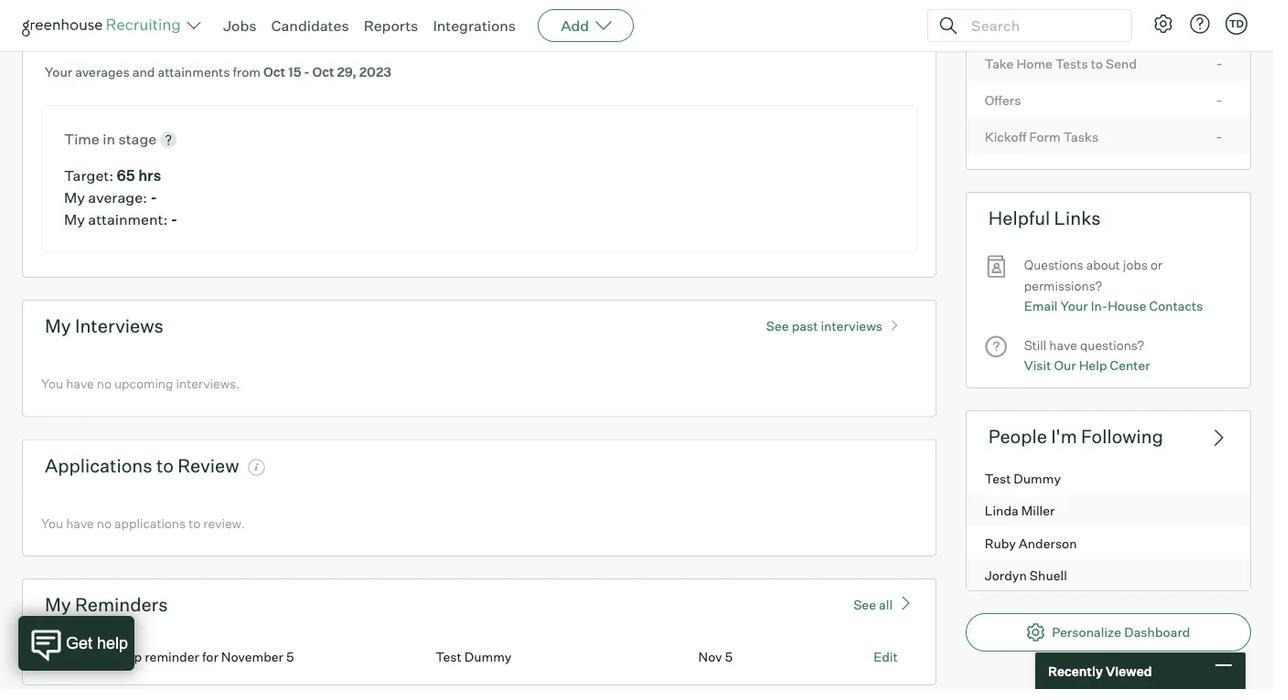 Task type: vqa. For each thing, say whether or not it's contained in the screenshot.
Personalize Dashboard
yes



Task type: describe. For each thing, give the bounding box(es) containing it.
linda miller link
[[966, 494, 1250, 526]]

reports link
[[364, 16, 418, 35]]

take home tests to send
[[985, 56, 1137, 72]]

linda miller
[[985, 503, 1055, 519]]

0 horizontal spatial test dummy
[[435, 649, 512, 666]]

visit
[[1024, 357, 1051, 373]]

attainment:
[[88, 211, 168, 229]]

from
[[233, 64, 261, 80]]

people i'm following
[[988, 425, 1163, 448]]

our
[[1054, 357, 1076, 373]]

or
[[1151, 257, 1163, 273]]

you for you have no applications to review.
[[41, 516, 63, 532]]

you have no upcoming interviews.
[[41, 376, 240, 392]]

1 horizontal spatial test dummy
[[985, 471, 1061, 487]]

questions about jobs or permissions? email your in-house contacts
[[1024, 257, 1203, 314]]

candidates to schedule
[[985, 19, 1127, 35]]

permissions?
[[1024, 278, 1102, 294]]

jobs
[[223, 16, 257, 35]]

target: 65 hrs my average: - my attainment: -
[[64, 167, 177, 229]]

send
[[1106, 56, 1137, 72]]

my reminders
[[45, 594, 168, 617]]

2023
[[359, 64, 391, 80]]

interviews
[[821, 318, 883, 334]]

in-
[[1091, 298, 1108, 314]]

schedule
[[1071, 19, 1127, 35]]

follow
[[85, 649, 124, 666]]

jordyn shuell
[[985, 568, 1067, 584]]

candidates for candidates to schedule
[[985, 19, 1053, 35]]

1 5 from the left
[[286, 649, 294, 666]]

visit our help center link
[[1024, 356, 1150, 376]]

in
[[103, 130, 115, 148]]

greenhouse recruiting image
[[22, 15, 187, 37]]

my interviews
[[45, 315, 164, 338]]

reminder
[[145, 649, 199, 666]]

kickoff form tasks
[[985, 129, 1098, 145]]

time
[[64, 130, 99, 148]]

home
[[1016, 56, 1053, 72]]

applications
[[45, 454, 152, 477]]

td button
[[1222, 9, 1251, 38]]

0 horizontal spatial test
[[435, 649, 462, 666]]

0 vertical spatial your
[[45, 64, 72, 80]]

follow up reminder for november 5
[[85, 649, 294, 666]]

integrations
[[433, 16, 516, 35]]

jordyn shuell link
[[966, 559, 1250, 591]]

average:
[[88, 189, 147, 207]]

2 oct from the left
[[312, 64, 334, 80]]

to left review.
[[189, 516, 200, 532]]

target:
[[64, 167, 114, 185]]

your inside questions about jobs or permissions? email your in-house contacts
[[1060, 298, 1088, 314]]

take
[[985, 56, 1014, 72]]

all
[[879, 597, 893, 613]]

tasks
[[1063, 129, 1098, 145]]

have for applications
[[66, 516, 94, 532]]

nov
[[698, 649, 722, 666]]

november
[[221, 649, 283, 666]]

65
[[117, 167, 135, 185]]

no for upcoming
[[97, 376, 111, 392]]

following
[[1081, 425, 1163, 448]]

email your in-house contacts link
[[1024, 296, 1203, 317]]

see for my reminders
[[853, 597, 876, 613]]

stage
[[118, 130, 157, 148]]

see all link
[[853, 595, 914, 613]]

jobs link
[[223, 16, 257, 35]]

kickoff
[[985, 129, 1026, 145]]

configure image
[[1152, 13, 1174, 35]]

15
[[288, 64, 301, 80]]

reminders
[[75, 594, 168, 617]]

jordyn
[[985, 568, 1027, 584]]

to up take home tests to send
[[1056, 19, 1068, 35]]

hrs
[[138, 167, 161, 185]]

still have questions? visit our help center
[[1024, 337, 1150, 373]]

to left review
[[156, 454, 174, 477]]

applications
[[114, 516, 186, 532]]

Search text field
[[967, 12, 1115, 39]]

for
[[202, 649, 218, 666]]

anderson
[[1019, 535, 1077, 551]]

center
[[1110, 357, 1150, 373]]

review.
[[203, 516, 245, 532]]

see past interviews
[[766, 318, 883, 334]]



Task type: locate. For each thing, give the bounding box(es) containing it.
miller
[[1021, 503, 1055, 519]]

1 vertical spatial your
[[1060, 298, 1088, 314]]

no left applications
[[97, 516, 111, 532]]

time in
[[64, 130, 118, 148]]

see left 'all'
[[853, 597, 876, 613]]

candidates for candidates
[[271, 16, 349, 35]]

you
[[41, 376, 63, 392], [41, 516, 63, 532]]

questions
[[1024, 257, 1083, 273]]

review
[[178, 454, 239, 477]]

1 vertical spatial test dummy link
[[435, 649, 512, 666]]

offers
[[985, 92, 1021, 108]]

help
[[1079, 357, 1107, 373]]

links
[[1054, 207, 1101, 230]]

up
[[126, 649, 142, 666]]

dummy inside test dummy link
[[1014, 471, 1061, 487]]

company goals
[[45, 27, 177, 50]]

oct
[[263, 64, 285, 80], [312, 64, 334, 80]]

contacts
[[1149, 298, 1203, 314]]

1 vertical spatial dummy
[[464, 649, 512, 666]]

i'm
[[1051, 425, 1077, 448]]

tests
[[1055, 56, 1088, 72]]

personalize dashboard link
[[966, 614, 1251, 652]]

1 horizontal spatial test dummy link
[[966, 462, 1250, 494]]

averages
[[75, 64, 130, 80]]

recently
[[1048, 663, 1103, 679]]

your down permissions?
[[1060, 298, 1088, 314]]

dashboard
[[1124, 625, 1190, 641]]

see past interviews link
[[757, 310, 914, 334]]

1 no from the top
[[97, 376, 111, 392]]

0 horizontal spatial test dummy link
[[435, 649, 512, 666]]

questions?
[[1080, 337, 1144, 353]]

1 vertical spatial you
[[41, 516, 63, 532]]

2 vertical spatial have
[[66, 516, 94, 532]]

and
[[132, 64, 155, 80]]

candidates
[[271, 16, 349, 35], [985, 19, 1053, 35]]

0 vertical spatial test
[[985, 471, 1011, 487]]

0 horizontal spatial oct
[[263, 64, 285, 80]]

no left the upcoming
[[97, 376, 111, 392]]

personalize dashboard
[[1052, 625, 1190, 641]]

see left past
[[766, 318, 789, 334]]

0 vertical spatial have
[[1049, 337, 1077, 353]]

company
[[45, 27, 127, 50]]

5 right november
[[286, 649, 294, 666]]

interviews.
[[176, 376, 240, 392]]

5
[[286, 649, 294, 666], [725, 649, 733, 666]]

1 vertical spatial no
[[97, 516, 111, 532]]

see for my interviews
[[766, 318, 789, 334]]

0 vertical spatial see
[[766, 318, 789, 334]]

0 vertical spatial you
[[41, 376, 63, 392]]

see inside see all link
[[853, 597, 876, 613]]

edit link
[[874, 649, 898, 666]]

29,
[[337, 64, 357, 80]]

0 vertical spatial dummy
[[1014, 471, 1061, 487]]

0 vertical spatial test dummy link
[[966, 462, 1250, 494]]

you have no applications to review.
[[41, 516, 245, 532]]

form
[[1029, 129, 1061, 145]]

attainments
[[158, 64, 230, 80]]

your down company
[[45, 64, 72, 80]]

0 horizontal spatial dummy
[[464, 649, 512, 666]]

have inside still have questions? visit our help center
[[1049, 337, 1077, 353]]

candidates up 15
[[271, 16, 349, 35]]

goals
[[131, 27, 177, 50]]

helpful links
[[988, 207, 1101, 230]]

jobs
[[1123, 257, 1148, 273]]

ruby
[[985, 535, 1016, 551]]

1 vertical spatial test
[[435, 649, 462, 666]]

people i'm following link
[[966, 411, 1251, 462]]

-
[[1216, 54, 1223, 72], [304, 64, 310, 80], [1216, 90, 1223, 109], [1216, 127, 1223, 145], [150, 189, 157, 207], [171, 211, 177, 229]]

my
[[64, 189, 85, 207], [64, 211, 85, 229], [45, 315, 71, 338], [45, 594, 71, 617]]

upcoming
[[114, 376, 173, 392]]

personalize
[[1052, 625, 1121, 641]]

have up our
[[1049, 337, 1077, 353]]

1 vertical spatial see
[[853, 597, 876, 613]]

4
[[1214, 17, 1224, 35]]

past
[[792, 318, 818, 334]]

oct left 15
[[263, 64, 285, 80]]

ruby anderson
[[985, 535, 1077, 551]]

to left "send" in the top of the page
[[1091, 56, 1103, 72]]

ruby anderson link
[[966, 526, 1250, 559]]

0 vertical spatial no
[[97, 376, 111, 392]]

have down applications at bottom left
[[66, 516, 94, 532]]

have down my interviews
[[66, 376, 94, 392]]

still
[[1024, 337, 1046, 353]]

interviews
[[75, 315, 164, 338]]

edit
[[874, 649, 898, 666]]

1 horizontal spatial oct
[[312, 64, 334, 80]]

no for applications
[[97, 516, 111, 532]]

candidates link
[[271, 16, 349, 35]]

1 horizontal spatial test
[[985, 471, 1011, 487]]

your averages and attainments from oct 15 - oct 29, 2023
[[45, 64, 391, 80]]

1 vertical spatial test dummy
[[435, 649, 512, 666]]

integrations link
[[433, 16, 516, 35]]

1 oct from the left
[[263, 64, 285, 80]]

have for upcoming
[[66, 376, 94, 392]]

reports
[[364, 16, 418, 35]]

linda
[[985, 503, 1019, 519]]

recently viewed
[[1048, 663, 1152, 679]]

1 horizontal spatial see
[[853, 597, 876, 613]]

td
[[1229, 17, 1244, 30]]

shuell
[[1030, 568, 1067, 584]]

1 horizontal spatial your
[[1060, 298, 1088, 314]]

1 horizontal spatial dummy
[[1014, 471, 1061, 487]]

2 5 from the left
[[725, 649, 733, 666]]

0 horizontal spatial see
[[766, 318, 789, 334]]

0 horizontal spatial candidates
[[271, 16, 349, 35]]

you down applications at bottom left
[[41, 516, 63, 532]]

about
[[1086, 257, 1120, 273]]

add
[[561, 16, 589, 35]]

test dummy
[[985, 471, 1061, 487], [435, 649, 512, 666]]

viewed
[[1106, 663, 1152, 679]]

people
[[988, 425, 1047, 448]]

add button
[[538, 9, 634, 42]]

1 horizontal spatial 5
[[725, 649, 733, 666]]

2 no from the top
[[97, 516, 111, 532]]

you for you have no upcoming interviews.
[[41, 376, 63, 392]]

have for visit
[[1049, 337, 1077, 353]]

to
[[1056, 19, 1068, 35], [1091, 56, 1103, 72], [156, 454, 174, 477], [189, 516, 200, 532]]

see inside see past interviews link
[[766, 318, 789, 334]]

5 right nov at the right
[[725, 649, 733, 666]]

see all
[[853, 597, 893, 613]]

1 vertical spatial have
[[66, 376, 94, 392]]

0 vertical spatial test dummy
[[985, 471, 1061, 487]]

no
[[97, 376, 111, 392], [97, 516, 111, 532]]

td button
[[1225, 13, 1247, 35]]

candidates up home
[[985, 19, 1053, 35]]

1 you from the top
[[41, 376, 63, 392]]

you down my interviews
[[41, 376, 63, 392]]

have
[[1049, 337, 1077, 353], [66, 376, 94, 392], [66, 516, 94, 532]]

oct left 29,
[[312, 64, 334, 80]]

1 horizontal spatial candidates
[[985, 19, 1053, 35]]

test
[[985, 471, 1011, 487], [435, 649, 462, 666]]

2 you from the top
[[41, 516, 63, 532]]

0 horizontal spatial your
[[45, 64, 72, 80]]

0 horizontal spatial 5
[[286, 649, 294, 666]]



